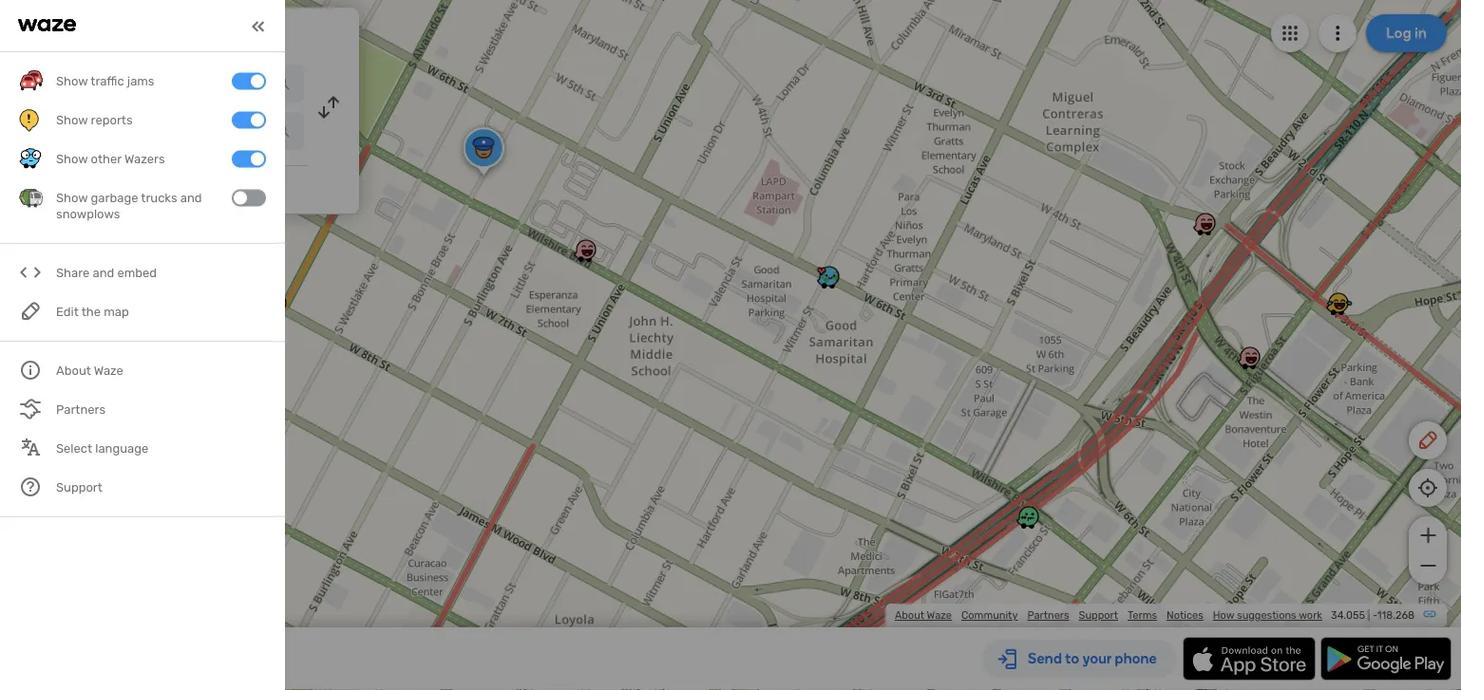 Task type: locate. For each thing, give the bounding box(es) containing it.
support
[[1079, 610, 1119, 622]]

-
[[1373, 610, 1378, 622]]

embed
[[117, 266, 157, 280]]

Choose starting point text field
[[63, 65, 304, 103]]

share and embed
[[56, 266, 157, 280]]

partners
[[1028, 610, 1070, 622]]

current location image
[[27, 72, 49, 95]]

terms link
[[1128, 610, 1158, 622]]

driving directions
[[114, 23, 253, 43]]

community
[[962, 610, 1018, 622]]

about waze link
[[895, 610, 952, 622]]

now
[[99, 179, 125, 195]]

34.055
[[1332, 610, 1366, 622]]

share and embed link
[[19, 254, 266, 293]]

suggestions
[[1237, 610, 1297, 622]]

118.268
[[1378, 610, 1415, 622]]

leave now
[[59, 179, 125, 195]]

location image
[[27, 120, 49, 143]]

clock image
[[22, 176, 45, 199]]

support link
[[1079, 610, 1119, 622]]

driving
[[114, 23, 171, 43]]

waze
[[927, 610, 952, 622]]

terms
[[1128, 610, 1158, 622]]

zoom out image
[[1417, 555, 1440, 578]]



Task type: describe. For each thing, give the bounding box(es) containing it.
code image
[[19, 261, 43, 285]]

zoom in image
[[1417, 525, 1440, 547]]

how
[[1213, 610, 1235, 622]]

leave
[[59, 179, 96, 195]]

how suggestions work link
[[1213, 610, 1323, 622]]

Choose destination text field
[[63, 112, 304, 150]]

pencil image
[[1417, 430, 1440, 452]]

and
[[93, 266, 114, 280]]

|
[[1368, 610, 1371, 622]]

about
[[895, 610, 925, 622]]

share
[[56, 266, 90, 280]]

community link
[[962, 610, 1018, 622]]

directions
[[174, 23, 253, 43]]

notices
[[1167, 610, 1204, 622]]

link image
[[1423, 607, 1438, 622]]

about waze community partners support terms notices how suggestions work 34.055 | -118.268
[[895, 610, 1415, 622]]

partners link
[[1028, 610, 1070, 622]]

notices link
[[1167, 610, 1204, 622]]

work
[[1299, 610, 1323, 622]]



Task type: vqa. For each thing, say whether or not it's contained in the screenshot.
leave
yes



